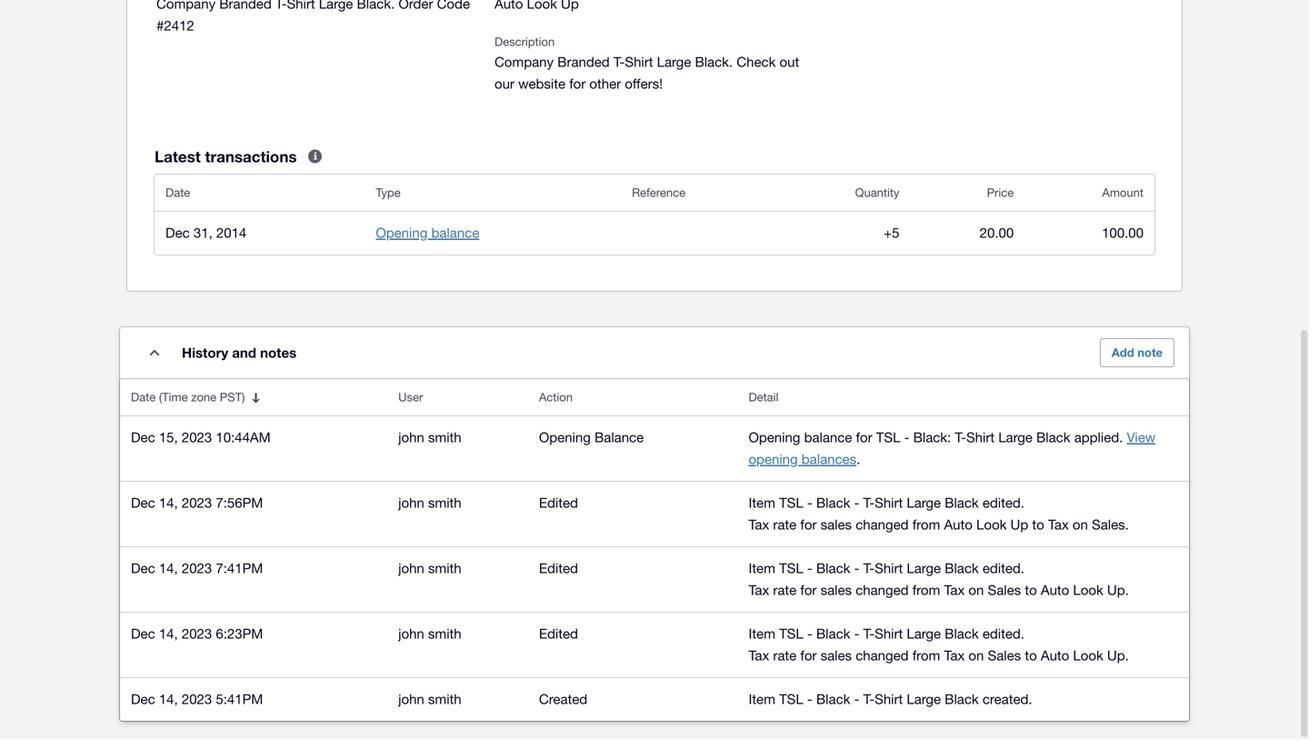 Task type: vqa. For each thing, say whether or not it's contained in the screenshot.
Look for Dec 14, 2023 6:23PM
yes



Task type: locate. For each thing, give the bounding box(es) containing it.
up.
[[1107, 582, 1129, 598], [1107, 647, 1129, 663]]

1 item from the top
[[749, 495, 776, 511]]

0 vertical spatial changed
[[856, 516, 909, 532]]

item for dec 14, 2023 6:23pm
[[749, 626, 776, 642]]

price
[[987, 186, 1014, 200]]

look for dec 14, 2023 6:23pm
[[1073, 647, 1104, 663]]

2 john from the top
[[398, 495, 424, 511]]

14, for dec 14, 2023 5:41pm
[[159, 691, 178, 707]]

2023 right 15,
[[182, 429, 212, 445]]

from
[[913, 516, 941, 532], [913, 582, 941, 598], [913, 647, 941, 663]]

dec for dec 14, 2023 7:41pm
[[131, 560, 155, 576]]

auto inside item tsl - black - t-shirt large black edited. tax rate for sales changed from auto look up to tax on sales.
[[944, 516, 973, 532]]

edited
[[539, 495, 578, 511], [539, 560, 578, 576], [539, 626, 578, 642]]

john
[[398, 429, 424, 445], [398, 495, 424, 511], [398, 560, 424, 576], [398, 626, 424, 642], [398, 691, 424, 707]]

our
[[495, 75, 515, 91]]

1 vertical spatial on
[[969, 582, 984, 598]]

1 vertical spatial black.
[[695, 54, 733, 70]]

1 changed from the top
[[856, 516, 909, 532]]

item
[[749, 495, 776, 511], [749, 560, 776, 576], [749, 626, 776, 642], [749, 691, 776, 707]]

2 sales from the top
[[988, 647, 1021, 663]]

1 horizontal spatial branded
[[558, 54, 610, 70]]

dec left 31,
[[166, 225, 190, 241]]

date inside button
[[131, 390, 156, 404]]

on down item tsl - black - t-shirt large black edited. tax rate for sales changed from auto look up to tax on sales.
[[969, 582, 984, 598]]

0 horizontal spatial company
[[156, 0, 216, 11]]

15,
[[159, 429, 178, 445]]

0 vertical spatial sales
[[821, 516, 852, 532]]

2 edited. from the top
[[983, 560, 1025, 576]]

created
[[539, 691, 588, 707]]

0 vertical spatial edited
[[539, 495, 578, 511]]

opening for opening balance
[[539, 429, 591, 445]]

2 vertical spatial edited.
[[983, 626, 1025, 642]]

100.00
[[1102, 225, 1144, 241]]

sales
[[821, 516, 852, 532], [821, 582, 852, 598], [821, 647, 852, 663]]

0 vertical spatial item tsl - black - t-shirt large black edited. tax rate for sales changed from tax on sales to auto look up.
[[749, 560, 1129, 598]]

changed for dec 14, 2023 6:23pm
[[856, 647, 909, 663]]

1 vertical spatial date
[[131, 390, 156, 404]]

date inside 'list of transactions' element
[[166, 186, 190, 200]]

add note button
[[1100, 338, 1175, 367]]

0 vertical spatial date
[[166, 186, 190, 200]]

item tsl - black - t-shirt large black edited. tax rate for sales changed from tax on sales to auto look up. up item tsl - black - t-shirt large black created.
[[749, 626, 1129, 663]]

edited. inside item tsl - black - t-shirt large black edited. tax rate for sales changed from auto look up to tax on sales.
[[983, 495, 1025, 511]]

on inside item tsl - black - t-shirt large black edited. tax rate for sales changed from auto look up to tax on sales.
[[1073, 516, 1088, 532]]

toggle image
[[150, 350, 160, 356]]

5 john smith from the top
[[398, 691, 462, 707]]

2 horizontal spatial opening
[[749, 429, 801, 445]]

item tsl - black - t-shirt large black edited. tax rate for sales changed from tax on sales to auto look up. for 6:23pm
[[749, 626, 1129, 663]]

0 horizontal spatial branded
[[219, 0, 272, 11]]

john smith for 6:23pm
[[398, 626, 462, 642]]

2023 for 5:41pm
[[182, 691, 212, 707]]

1 vertical spatial company
[[495, 54, 554, 70]]

5 john from the top
[[398, 691, 424, 707]]

to right "up"
[[1032, 516, 1045, 532]]

dec down dec 14, 2023 7:41pm
[[131, 626, 155, 642]]

sales down "up"
[[988, 582, 1021, 598]]

tsl
[[876, 429, 901, 445], [779, 495, 804, 511], [779, 560, 804, 576], [779, 626, 804, 642], [779, 691, 804, 707]]

company inside company branded t-shirt large black.  order code #2412
[[156, 0, 216, 11]]

black:
[[913, 429, 951, 445]]

1 horizontal spatial date
[[166, 186, 190, 200]]

1 14, from the top
[[159, 495, 178, 511]]

large up item tsl - black - t-shirt large black created.
[[907, 626, 941, 642]]

2023 left the 7:41pm
[[182, 560, 212, 576]]

to for dec 14, 2023 7:56pm
[[1032, 516, 1045, 532]]

0 horizontal spatial balance
[[431, 225, 479, 241]]

rate for 7:56pm
[[773, 516, 797, 532]]

0 horizontal spatial black.
[[357, 0, 395, 11]]

1 vertical spatial rate
[[773, 582, 797, 598]]

0 vertical spatial from
[[913, 516, 941, 532]]

1 vertical spatial item tsl - black - t-shirt large black edited. tax rate for sales changed from tax on sales to auto look up.
[[749, 626, 1129, 663]]

changed inside item tsl - black - t-shirt large black edited. tax rate for sales changed from auto look up to tax on sales.
[[856, 516, 909, 532]]

dec down dec 14, 2023 6:23pm at the left of the page
[[131, 691, 155, 707]]

tsl for dec 14, 2023 6:23pm
[[779, 626, 804, 642]]

for for dec 14, 2023 7:41pm
[[801, 582, 817, 598]]

large left created.
[[907, 691, 941, 707]]

on
[[1073, 516, 1088, 532], [969, 582, 984, 598], [969, 647, 984, 663]]

2 vertical spatial rate
[[773, 647, 797, 663]]

2 14, from the top
[[159, 560, 178, 576]]

2 rate from the top
[[773, 582, 797, 598]]

4 john from the top
[[398, 626, 424, 642]]

zone
[[191, 390, 217, 404]]

31,
[[194, 225, 213, 241]]

reference
[[632, 186, 686, 200]]

item inside item tsl - black - t-shirt large black edited. tax rate for sales changed from auto look up to tax on sales.
[[749, 495, 776, 511]]

from down view opening balances
[[913, 516, 941, 532]]

dec
[[166, 225, 190, 241], [131, 429, 155, 445], [131, 495, 155, 511], [131, 560, 155, 576], [131, 626, 155, 642], [131, 691, 155, 707]]

to down "up"
[[1025, 582, 1037, 598]]

john for dec 14, 2023 6:23pm
[[398, 626, 424, 642]]

black. inside company branded t-shirt large black.  order code #2412
[[357, 0, 395, 11]]

changed for dec 14, 2023 7:41pm
[[856, 582, 909, 598]]

0 vertical spatial rate
[[773, 516, 797, 532]]

rate for 6:23pm
[[773, 647, 797, 663]]

0 vertical spatial auto
[[944, 516, 973, 532]]

1 vertical spatial sales
[[988, 647, 1021, 663]]

1 vertical spatial from
[[913, 582, 941, 598]]

balance inside the list of history for this document element
[[804, 429, 852, 445]]

dec 14, 2023 7:56pm
[[131, 495, 263, 511]]

opening up the opening
[[749, 429, 801, 445]]

opening for opening balance for tsl - black: t-shirt large black applied.
[[749, 429, 801, 445]]

0 vertical spatial edited.
[[983, 495, 1025, 511]]

black.
[[357, 0, 395, 11], [695, 54, 733, 70]]

on left sales. on the bottom of the page
[[1073, 516, 1088, 532]]

2 changed from the top
[[856, 582, 909, 598]]

to inside item tsl - black - t-shirt large black edited. tax rate for sales changed from auto look up to tax on sales.
[[1032, 516, 1045, 532]]

history
[[182, 345, 228, 361]]

large left order at the left top of the page
[[319, 0, 353, 11]]

edited for 7:41pm
[[539, 560, 578, 576]]

edited. up created.
[[983, 626, 1025, 642]]

for
[[569, 75, 586, 91], [856, 429, 873, 445], [801, 516, 817, 532], [801, 582, 817, 598], [801, 647, 817, 663]]

1 horizontal spatial balance
[[804, 429, 852, 445]]

3 sales from the top
[[821, 647, 852, 663]]

other
[[590, 75, 621, 91]]

0 vertical spatial black.
[[357, 0, 395, 11]]

2 vertical spatial changed
[[856, 647, 909, 663]]

t-
[[275, 0, 287, 11], [614, 54, 625, 70], [955, 429, 967, 445], [863, 495, 875, 511], [863, 560, 875, 576], [863, 626, 875, 642], [863, 691, 875, 707]]

on up created.
[[969, 647, 984, 663]]

2 up. from the top
[[1107, 647, 1129, 663]]

5:41pm
[[216, 691, 263, 707]]

3 john smith from the top
[[398, 560, 462, 576]]

date (time zone pst) button
[[120, 379, 387, 416]]

shirt inside item tsl - black - t-shirt large black edited. tax rate for sales changed from auto look up to tax on sales.
[[875, 495, 903, 511]]

2 vertical spatial on
[[969, 647, 984, 663]]

0 vertical spatial company
[[156, 0, 216, 11]]

sales for dec 14, 2023 7:41pm
[[821, 582, 852, 598]]

2023 for 7:56pm
[[182, 495, 212, 511]]

3 rate from the top
[[773, 647, 797, 663]]

3 edited from the top
[[539, 626, 578, 642]]

edited.
[[983, 495, 1025, 511], [983, 560, 1025, 576], [983, 626, 1025, 642]]

black
[[1037, 429, 1071, 445], [816, 495, 851, 511], [945, 495, 979, 511], [816, 560, 851, 576], [945, 560, 979, 576], [816, 626, 851, 642], [945, 626, 979, 642], [816, 691, 851, 707], [945, 691, 979, 707]]

2 2023 from the top
[[182, 495, 212, 511]]

1 vertical spatial up.
[[1107, 647, 1129, 663]]

1 smith from the top
[[428, 429, 462, 445]]

4 14, from the top
[[159, 691, 178, 707]]

0 horizontal spatial opening
[[376, 225, 428, 241]]

to
[[1032, 516, 1045, 532], [1025, 582, 1037, 598], [1025, 647, 1037, 663]]

3 2023 from the top
[[182, 560, 212, 576]]

3 14, from the top
[[159, 626, 178, 642]]

balance
[[431, 225, 479, 241], [804, 429, 852, 445]]

14, left the 7:41pm
[[159, 560, 178, 576]]

sales up created.
[[988, 647, 1021, 663]]

1 horizontal spatial black.
[[695, 54, 733, 70]]

balance for opening balance for tsl - black: t-shirt large black applied.
[[804, 429, 852, 445]]

sales inside item tsl - black - t-shirt large black edited. tax rate for sales changed from auto look up to tax on sales.
[[821, 516, 852, 532]]

3 item from the top
[[749, 626, 776, 642]]

2023 left 6:23pm
[[182, 626, 212, 642]]

14, down 15,
[[159, 495, 178, 511]]

note
[[1138, 346, 1163, 360]]

3 john from the top
[[398, 560, 424, 576]]

1 vertical spatial balance
[[804, 429, 852, 445]]

large up offers!
[[657, 54, 691, 70]]

t- inside item tsl - black - t-shirt large black edited. tax rate for sales changed from auto look up to tax on sales.
[[863, 495, 875, 511]]

large
[[319, 0, 353, 11], [657, 54, 691, 70], [999, 429, 1033, 445], [907, 495, 941, 511], [907, 560, 941, 576], [907, 626, 941, 642], [907, 691, 941, 707]]

john smith
[[398, 429, 462, 445], [398, 495, 462, 511], [398, 560, 462, 576], [398, 626, 462, 642], [398, 691, 462, 707]]

0 vertical spatial to
[[1032, 516, 1045, 532]]

1 vertical spatial edited
[[539, 560, 578, 576]]

1 horizontal spatial company
[[495, 54, 554, 70]]

balance inside 'list of transactions' element
[[431, 225, 479, 241]]

dec left 15,
[[131, 429, 155, 445]]

0 vertical spatial balance
[[431, 225, 479, 241]]

opening balance link
[[376, 225, 479, 241]]

4 2023 from the top
[[182, 626, 212, 642]]

rate
[[773, 516, 797, 532], [773, 582, 797, 598], [773, 647, 797, 663]]

2 vertical spatial look
[[1073, 647, 1104, 663]]

opening for opening balance
[[376, 225, 428, 241]]

for inside item tsl - black - t-shirt large black edited. tax rate for sales changed from auto look up to tax on sales.
[[801, 516, 817, 532]]

on for dec 14, 2023 7:41pm
[[969, 582, 984, 598]]

2 edited from the top
[[539, 560, 578, 576]]

black. left order at the left top of the page
[[357, 0, 395, 11]]

1 vertical spatial look
[[1073, 582, 1104, 598]]

applied.
[[1075, 429, 1123, 445]]

auto for dec 14, 2023 6:23pm
[[1041, 647, 1070, 663]]

5 2023 from the top
[[182, 691, 212, 707]]

company up #2412
[[156, 0, 216, 11]]

sales for dec 14, 2023 7:56pm
[[821, 516, 852, 532]]

smith for dec 14, 2023 5:41pm
[[428, 691, 462, 707]]

date left (time
[[131, 390, 156, 404]]

1 vertical spatial changed
[[856, 582, 909, 598]]

-
[[904, 429, 910, 445], [807, 495, 813, 511], [854, 495, 860, 511], [807, 560, 813, 576], [854, 560, 860, 576], [807, 626, 813, 642], [854, 626, 860, 642], [807, 691, 813, 707], [854, 691, 860, 707]]

2023 left 7:56pm
[[182, 495, 212, 511]]

1 vertical spatial edited.
[[983, 560, 1025, 576]]

1 edited. from the top
[[983, 495, 1025, 511]]

2 item from the top
[[749, 560, 776, 576]]

balance for opening balance
[[431, 225, 479, 241]]

0 horizontal spatial date
[[131, 390, 156, 404]]

4 john smith from the top
[[398, 626, 462, 642]]

latest transactions
[[155, 147, 297, 165]]

branded
[[219, 0, 272, 11], [558, 54, 610, 70]]

sales for 6:23pm
[[988, 647, 1021, 663]]

0 vertical spatial sales
[[988, 582, 1021, 598]]

black. left check
[[695, 54, 733, 70]]

from down item tsl - black - t-shirt large black edited. tax rate for sales changed from auto look up to tax on sales.
[[913, 582, 941, 598]]

2 item tsl - black - t-shirt large black edited. tax rate for sales changed from tax on sales to auto look up. from the top
[[749, 626, 1129, 663]]

from up item tsl - black - t-shirt large black created.
[[913, 647, 941, 663]]

to up created.
[[1025, 647, 1037, 663]]

edited. up "up"
[[983, 495, 1025, 511]]

description
[[495, 35, 555, 49]]

2023 left 5:41pm
[[182, 691, 212, 707]]

2 john smith from the top
[[398, 495, 462, 511]]

smith for dec 14, 2023 7:56pm
[[428, 495, 462, 511]]

0 vertical spatial branded
[[219, 0, 272, 11]]

14,
[[159, 495, 178, 511], [159, 560, 178, 576], [159, 626, 178, 642], [159, 691, 178, 707]]

0 vertical spatial up.
[[1107, 582, 1129, 598]]

0 vertical spatial look
[[977, 516, 1007, 532]]

1 edited from the top
[[539, 495, 578, 511]]

date for date (time zone pst)
[[131, 390, 156, 404]]

from inside item tsl - black - t-shirt large black edited. tax rate for sales changed from auto look up to tax on sales.
[[913, 516, 941, 532]]

john smith for 5:41pm
[[398, 691, 462, 707]]

14, left 5:41pm
[[159, 691, 178, 707]]

14, left 6:23pm
[[159, 626, 178, 642]]

rate inside item tsl - black - t-shirt large black edited. tax rate for sales changed from auto look up to tax on sales.
[[773, 516, 797, 532]]

edited. down "up"
[[983, 560, 1025, 576]]

1 john from the top
[[398, 429, 424, 445]]

opening down action
[[539, 429, 591, 445]]

2023 for 6:23pm
[[182, 626, 212, 642]]

5 smith from the top
[[428, 691, 462, 707]]

4 item from the top
[[749, 691, 776, 707]]

1 sales from the top
[[821, 516, 852, 532]]

tsl inside item tsl - black - t-shirt large black edited. tax rate for sales changed from auto look up to tax on sales.
[[779, 495, 804, 511]]

1 vertical spatial sales
[[821, 582, 852, 598]]

up
[[1011, 516, 1029, 532]]

1 vertical spatial auto
[[1041, 582, 1070, 598]]

1 horizontal spatial opening
[[539, 429, 591, 445]]

3 smith from the top
[[428, 560, 462, 576]]

tsl for dec 14, 2023 7:41pm
[[779, 560, 804, 576]]

item for dec 14, 2023 5:41pm
[[749, 691, 776, 707]]

7:56pm
[[216, 495, 263, 511]]

1 up. from the top
[[1107, 582, 1129, 598]]

2 vertical spatial auto
[[1041, 647, 1070, 663]]

1 vertical spatial to
[[1025, 582, 1037, 598]]

shirt
[[287, 0, 315, 11], [625, 54, 653, 70], [967, 429, 995, 445], [875, 495, 903, 511], [875, 560, 903, 576], [875, 626, 903, 642], [875, 691, 903, 707]]

1 john smith from the top
[[398, 429, 462, 445]]

2 smith from the top
[[428, 495, 462, 511]]

company down description
[[495, 54, 554, 70]]

sales.
[[1092, 516, 1129, 532]]

dec 14, 2023 6:23pm
[[131, 626, 263, 642]]

2 vertical spatial edited
[[539, 626, 578, 642]]

1 item tsl - black - t-shirt large black edited. tax rate for sales changed from tax on sales to auto look up. from the top
[[749, 560, 1129, 598]]

check
[[737, 54, 776, 70]]

opening
[[376, 225, 428, 241], [539, 429, 591, 445], [749, 429, 801, 445]]

date down latest
[[166, 186, 190, 200]]

1 sales from the top
[[988, 582, 1021, 598]]

3 from from the top
[[913, 647, 941, 663]]

smith for dec 14, 2023 6:23pm
[[428, 626, 462, 642]]

3 changed from the top
[[856, 647, 909, 663]]

view
[[1127, 429, 1156, 445]]

opening down the type
[[376, 225, 428, 241]]

sales
[[988, 582, 1021, 598], [988, 647, 1021, 663]]

company inside description company branded t-shirt large black.  check out our website for other offers!
[[495, 54, 554, 70]]

1 rate from the top
[[773, 516, 797, 532]]

amount
[[1102, 186, 1144, 200]]

item tsl - black - t-shirt large black edited. tax rate for sales changed from tax on sales to auto look up. down item tsl - black - t-shirt large black edited. tax rate for sales changed from auto look up to tax on sales.
[[749, 560, 1129, 598]]

look for dec 14, 2023 7:41pm
[[1073, 582, 1104, 598]]

more info image
[[297, 138, 333, 175]]

dec up dec 14, 2023 7:41pm
[[131, 495, 155, 511]]

dec down dec 14, 2023 7:56pm at the bottom of the page
[[131, 560, 155, 576]]

company
[[156, 0, 216, 11], [495, 54, 554, 70]]

action button
[[528, 379, 738, 416]]

large down item tsl - black - t-shirt large black edited. tax rate for sales changed from auto look up to tax on sales.
[[907, 560, 941, 576]]

auto
[[944, 516, 973, 532], [1041, 582, 1070, 598], [1041, 647, 1070, 663]]

date
[[166, 186, 190, 200], [131, 390, 156, 404]]

4 smith from the top
[[428, 626, 462, 642]]

to for dec 14, 2023 6:23pm
[[1025, 647, 1037, 663]]

code
[[437, 0, 470, 11]]

1 vertical spatial branded
[[558, 54, 610, 70]]

2 vertical spatial to
[[1025, 647, 1037, 663]]

dec 15, 2023 10:44am
[[131, 429, 271, 445]]

changed
[[856, 516, 909, 532], [856, 582, 909, 598], [856, 647, 909, 663]]

1 from from the top
[[913, 516, 941, 532]]

smith
[[428, 429, 462, 445], [428, 495, 462, 511], [428, 560, 462, 576], [428, 626, 462, 642], [428, 691, 462, 707]]

2 vertical spatial from
[[913, 647, 941, 663]]

large down detail button
[[999, 429, 1033, 445]]

opening balance
[[376, 225, 479, 241]]

and
[[232, 345, 256, 361]]

shirt inside company branded t-shirt large black.  order code #2412
[[287, 0, 315, 11]]

look
[[977, 516, 1007, 532], [1073, 582, 1104, 598], [1073, 647, 1104, 663]]

tsl for dec 14, 2023 7:56pm
[[779, 495, 804, 511]]

1 2023 from the top
[[182, 429, 212, 445]]

2 from from the top
[[913, 582, 941, 598]]

large down view opening balances
[[907, 495, 941, 511]]

2 sales from the top
[[821, 582, 852, 598]]

item tsl - black - t-shirt large black edited. tax rate for sales changed from tax on sales to auto look up.
[[749, 560, 1129, 598], [749, 626, 1129, 663]]

offers!
[[625, 75, 663, 91]]

latest
[[155, 147, 201, 165]]

2 vertical spatial sales
[[821, 647, 852, 663]]

opening inside 'list of transactions' element
[[376, 225, 428, 241]]

dec inside 'list of transactions' element
[[166, 225, 190, 241]]

2023
[[182, 429, 212, 445], [182, 495, 212, 511], [182, 560, 212, 576], [182, 626, 212, 642], [182, 691, 212, 707]]

type
[[376, 186, 401, 200]]

3 edited. from the top
[[983, 626, 1025, 642]]

0 vertical spatial on
[[1073, 516, 1088, 532]]



Task type: describe. For each thing, give the bounding box(es) containing it.
edited. for dec 14, 2023 7:41pm
[[983, 560, 1025, 576]]

edited for 6:23pm
[[539, 626, 578, 642]]

14, for dec 14, 2023 7:56pm
[[159, 495, 178, 511]]

auto for dec 14, 2023 7:41pm
[[1041, 582, 1070, 598]]

view opening balances link
[[749, 429, 1156, 467]]

add
[[1112, 346, 1135, 360]]

list of transactions element
[[155, 175, 1155, 255]]

john smith for 7:56pm
[[398, 495, 462, 511]]

john smith for 10:44am
[[398, 429, 462, 445]]

dec for dec 31, 2014
[[166, 225, 190, 241]]

10:44am
[[216, 429, 271, 445]]

date for date
[[166, 186, 190, 200]]

opening balance for tsl - black: t-shirt large black applied.
[[749, 429, 1127, 445]]

black. inside description company branded t-shirt large black.  check out our website for other offers!
[[695, 54, 733, 70]]

for for dec 14, 2023 7:56pm
[[801, 516, 817, 532]]

for for dec 14, 2023 6:23pm
[[801, 647, 817, 663]]

branded inside description company branded t-shirt large black.  check out our website for other offers!
[[558, 54, 610, 70]]

john for dec 14, 2023 7:56pm
[[398, 495, 424, 511]]

large inside item tsl - black - t-shirt large black edited. tax rate for sales changed from auto look up to tax on sales.
[[907, 495, 941, 511]]

edited for 7:56pm
[[539, 495, 578, 511]]

up. for dec 14, 2023 6:23pm
[[1107, 647, 1129, 663]]

opening balance
[[539, 429, 644, 445]]

#2412
[[156, 17, 194, 33]]

up. for dec 14, 2023 7:41pm
[[1107, 582, 1129, 598]]

smith for dec 15, 2023 10:44am
[[428, 429, 462, 445]]

edited. for dec 14, 2023 6:23pm
[[983, 626, 1025, 642]]

14, for dec 14, 2023 6:23pm
[[159, 626, 178, 642]]

branded inside company branded t-shirt large black.  order code #2412
[[219, 0, 272, 11]]

sales for 7:41pm
[[988, 582, 1021, 598]]

balance
[[595, 429, 644, 445]]

company branded t-shirt large black.  order code #2412
[[156, 0, 470, 33]]

sales for dec 14, 2023 6:23pm
[[821, 647, 852, 663]]

john for dec 15, 2023 10:44am
[[398, 429, 424, 445]]

john for dec 14, 2023 5:41pm
[[398, 691, 424, 707]]

item for dec 14, 2023 7:41pm
[[749, 560, 776, 576]]

smith for dec 14, 2023 7:41pm
[[428, 560, 462, 576]]

website
[[518, 75, 566, 91]]

detail button
[[738, 379, 1189, 416]]

quantity
[[855, 186, 900, 200]]

2023 for 10:44am
[[182, 429, 212, 445]]

2023 for 7:41pm
[[182, 560, 212, 576]]

20.00
[[980, 225, 1014, 241]]

notes
[[260, 345, 297, 361]]

look inside item tsl - black - t-shirt large black edited. tax rate for sales changed from auto look up to tax on sales.
[[977, 516, 1007, 532]]

opening
[[749, 451, 798, 467]]

.
[[857, 451, 860, 467]]

transactions
[[205, 147, 297, 165]]

item tsl - black - t-shirt large black created.
[[749, 691, 1033, 707]]

+5
[[884, 225, 900, 241]]

order
[[399, 0, 433, 11]]

(time
[[159, 390, 188, 404]]

user button
[[387, 379, 528, 416]]

large inside company branded t-shirt large black.  order code #2412
[[319, 0, 353, 11]]

changed for dec 14, 2023 7:56pm
[[856, 516, 909, 532]]

action
[[539, 390, 573, 404]]

dec for dec 14, 2023 6:23pm
[[131, 626, 155, 642]]

from for dec 14, 2023 6:23pm
[[913, 647, 941, 663]]

for inside description company branded t-shirt large black.  check out our website for other offers!
[[569, 75, 586, 91]]

user
[[398, 390, 423, 404]]

dec 31, 2014
[[166, 225, 247, 241]]

from for dec 14, 2023 7:56pm
[[913, 516, 941, 532]]

out
[[780, 54, 799, 70]]

dec for dec 14, 2023 7:56pm
[[131, 495, 155, 511]]

date (time zone pst)
[[131, 390, 245, 404]]

t- inside description company branded t-shirt large black.  check out our website for other offers!
[[614, 54, 625, 70]]

detail
[[749, 390, 779, 404]]

john for dec 14, 2023 7:41pm
[[398, 560, 424, 576]]

tsl for dec 14, 2023 5:41pm
[[779, 691, 804, 707]]

toggle button
[[136, 335, 173, 371]]

shirt inside description company branded t-shirt large black.  check out our website for other offers!
[[625, 54, 653, 70]]

list of history for this document element
[[120, 379, 1189, 721]]

item tsl - black - t-shirt large black edited. tax rate for sales changed from tax on sales to auto look up. for 7:41pm
[[749, 560, 1129, 598]]

2014
[[216, 225, 247, 241]]

dec for dec 15, 2023 10:44am
[[131, 429, 155, 445]]

balances
[[802, 451, 857, 467]]

edited. for dec 14, 2023 7:56pm
[[983, 495, 1025, 511]]

6:23pm
[[216, 626, 263, 642]]

description company branded t-shirt large black.  check out our website for other offers!
[[495, 35, 799, 91]]

large inside description company branded t-shirt large black.  check out our website for other offers!
[[657, 54, 691, 70]]

created.
[[983, 691, 1033, 707]]

john smith for 7:41pm
[[398, 560, 462, 576]]

add note
[[1112, 346, 1163, 360]]

t- inside company branded t-shirt large black.  order code #2412
[[275, 0, 287, 11]]

7:41pm
[[216, 560, 263, 576]]

item tsl - black - t-shirt large black edited. tax rate for sales changed from auto look up to tax on sales.
[[749, 495, 1129, 532]]

dec 14, 2023 7:41pm
[[131, 560, 263, 576]]

item for dec 14, 2023 7:56pm
[[749, 495, 776, 511]]

history and notes
[[182, 345, 297, 361]]

14, for dec 14, 2023 7:41pm
[[159, 560, 178, 576]]

from for dec 14, 2023 7:41pm
[[913, 582, 941, 598]]

on for dec 14, 2023 6:23pm
[[969, 647, 984, 663]]

dec 14, 2023 5:41pm
[[131, 691, 263, 707]]

dec for dec 14, 2023 5:41pm
[[131, 691, 155, 707]]

rate for 7:41pm
[[773, 582, 797, 598]]

view opening balances
[[749, 429, 1156, 467]]

pst)
[[220, 390, 245, 404]]

to for dec 14, 2023 7:41pm
[[1025, 582, 1037, 598]]



